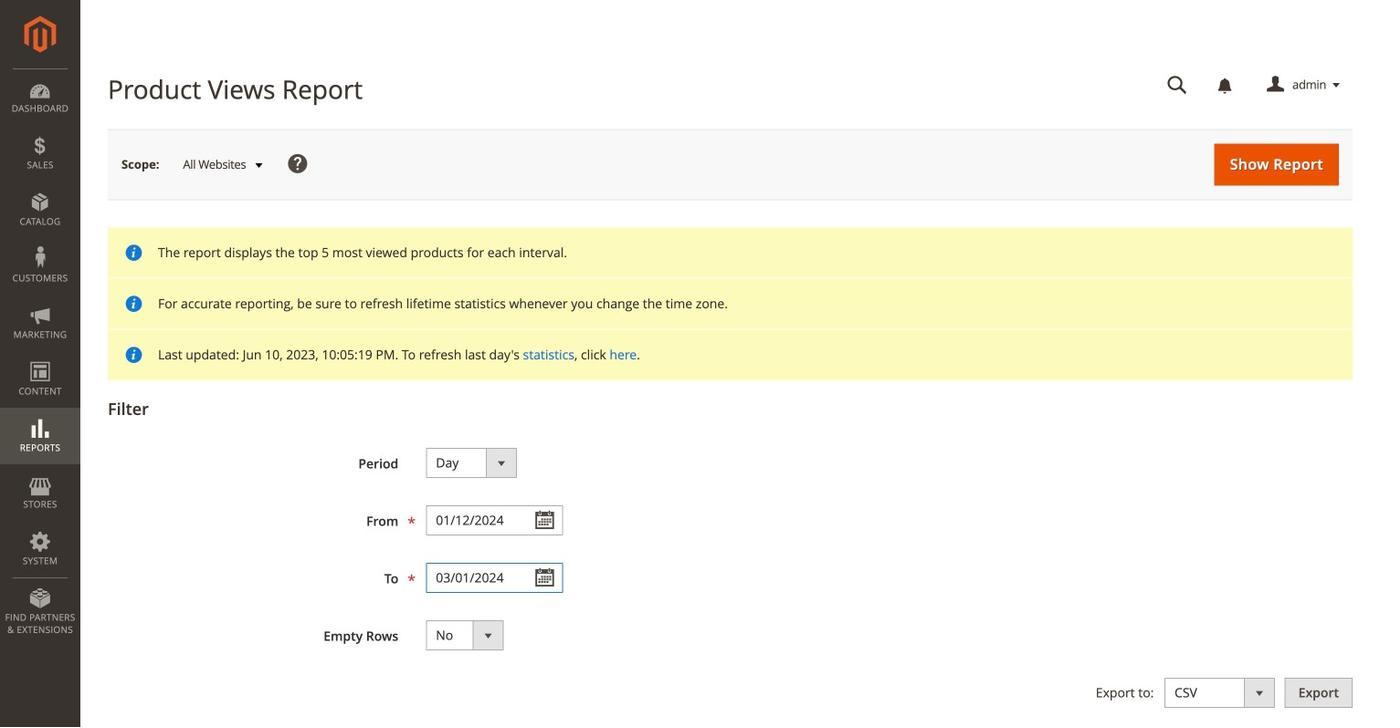 Task type: vqa. For each thing, say whether or not it's contained in the screenshot.
From text box
no



Task type: locate. For each thing, give the bounding box(es) containing it.
None text field
[[426, 506, 563, 536], [426, 564, 563, 594], [426, 506, 563, 536], [426, 564, 563, 594]]

None text field
[[1155, 69, 1200, 101]]

menu bar
[[0, 69, 80, 646]]

magento admin panel image
[[24, 16, 56, 53]]



